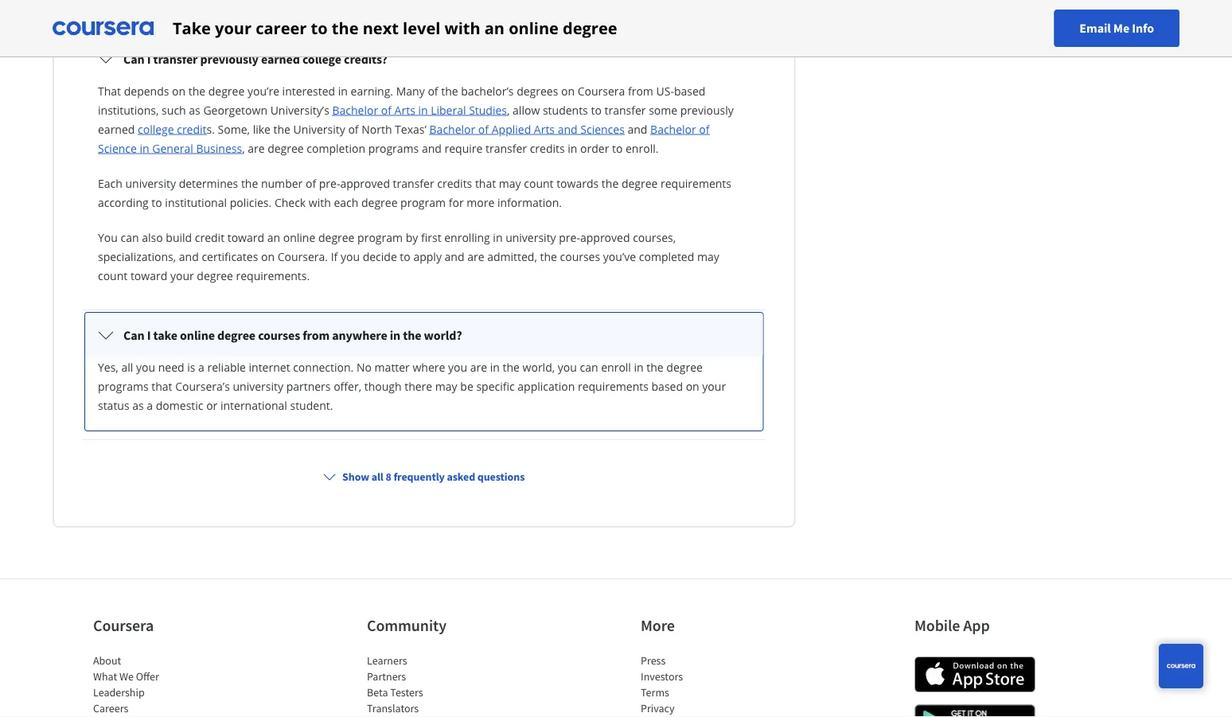 Task type: vqa. For each thing, say whether or not it's contained in the screenshot.


Task type: locate. For each thing, give the bounding box(es) containing it.
a left domestic
[[147, 398, 153, 413]]

2 vertical spatial university
[[233, 379, 283, 394]]

0 vertical spatial i
[[147, 51, 151, 67]]

as right status
[[132, 398, 144, 413]]

institutions,
[[98, 102, 159, 117]]

college up general
[[138, 121, 174, 137]]

requirements inside yes, all you need is a reliable internet connection. no matter where you are in the world, you can enroll in the degree programs that coursera's university partners offer, though there may be specific application requirements based on your status as a domestic or international student.
[[578, 379, 649, 394]]

transfer down take
[[153, 51, 198, 67]]

list containing press
[[641, 653, 776, 717]]

in inside bachelor of science in general business
[[140, 141, 149, 156]]

previously right some
[[680, 102, 734, 117]]

approved
[[340, 176, 390, 191], [580, 230, 630, 245]]

1 vertical spatial from
[[303, 327, 330, 343]]

0 horizontal spatial an
[[267, 230, 280, 245]]

bachelor down earning.
[[332, 102, 378, 117]]

pre- down information.
[[559, 230, 580, 245]]

1 vertical spatial are
[[467, 249, 484, 264]]

, allow students to transfer some previously earned
[[98, 102, 734, 137]]

8
[[386, 470, 391, 484]]

0 horizontal spatial ,
[[242, 141, 245, 156]]

to inside each university determines the number of pre-approved transfer credits that may count towards the degree requirements according to institutional policies. check with each degree program for more information.
[[152, 195, 162, 210]]

translators
[[367, 701, 419, 716]]

frequently
[[394, 470, 445, 484]]

0 horizontal spatial count
[[98, 268, 128, 283]]

programs up status
[[98, 379, 149, 394]]

degree inside dropdown button
[[217, 327, 256, 343]]

0 vertical spatial programs
[[368, 141, 419, 156]]

1 horizontal spatial a
[[198, 359, 204, 375]]

bachelor up , are degree completion programs and require transfer credits in order to enroll.
[[430, 121, 475, 137]]

1 horizontal spatial that
[[475, 176, 496, 191]]

previously inside dropdown button
[[200, 51, 259, 67]]

0 vertical spatial coursera
[[578, 83, 625, 98]]

coursera
[[578, 83, 625, 98], [93, 616, 154, 636]]

1 vertical spatial earned
[[98, 121, 135, 137]]

courses up internet
[[258, 327, 300, 343]]

in up "admitted,"
[[493, 230, 503, 245]]

in left earning.
[[338, 83, 348, 98]]

email
[[1080, 20, 1111, 36]]

credit up certificates in the top left of the page
[[195, 230, 225, 245]]

and down "build"
[[179, 249, 199, 264]]

1 vertical spatial courses
[[258, 327, 300, 343]]

, inside , allow students to transfer some previously earned
[[507, 102, 510, 117]]

0 horizontal spatial from
[[303, 327, 330, 343]]

as right the such
[[189, 102, 200, 117]]

0 vertical spatial all
[[121, 359, 133, 375]]

be
[[460, 379, 473, 394]]

, for allow
[[507, 102, 510, 117]]

online up coursera.
[[283, 230, 316, 245]]

2 can from the top
[[123, 327, 145, 343]]

, are degree completion programs and require transfer credits in order to enroll.
[[242, 141, 659, 156]]

a right "is"
[[198, 359, 204, 375]]

1 horizontal spatial previously
[[680, 102, 734, 117]]

all inside yes, all you need is a reliable internet connection. no matter where you are in the world, you can enroll in the degree programs that coursera's university partners offer, though there may be specific application requirements based on your status as a domestic or international student.
[[121, 359, 133, 375]]

requirements up courses,
[[661, 176, 732, 191]]

program up decide
[[358, 230, 403, 245]]

program left for
[[401, 195, 446, 210]]

0 vertical spatial can
[[123, 51, 145, 67]]

there
[[405, 379, 432, 394]]

i for transfer
[[147, 51, 151, 67]]

2 horizontal spatial online
[[509, 17, 559, 39]]

1 horizontal spatial online
[[283, 230, 316, 245]]

can for can i transfer previously earned college credits?
[[123, 51, 145, 67]]

0 horizontal spatial toward
[[130, 268, 167, 283]]

online up degrees
[[509, 17, 559, 39]]

can left enroll
[[580, 359, 598, 375]]

you up be
[[448, 359, 467, 375]]

can inside dropdown button
[[123, 327, 145, 343]]

0 horizontal spatial college
[[138, 121, 174, 137]]

0 horizontal spatial with
[[309, 195, 331, 210]]

1 vertical spatial a
[[147, 398, 153, 413]]

careers link
[[93, 701, 128, 716]]

may right completed
[[697, 249, 720, 264]]

may inside yes, all you need is a reliable internet connection. no matter where you are in the world, you can enroll in the degree programs that coursera's university partners offer, though there may be specific application requirements based on your status as a domestic or international student.
[[435, 379, 458, 394]]

2 i from the top
[[147, 327, 151, 343]]

list
[[93, 653, 228, 717], [367, 653, 502, 717], [641, 653, 776, 717]]

arts down allow
[[534, 121, 555, 137]]

from inside 'that depends on the degree you're interested in earning. many of the bachelor's degrees on coursera from us-based institutions, such as georgetown university's'
[[628, 83, 654, 98]]

i inside dropdown button
[[147, 327, 151, 343]]

coursera inside 'that depends on the degree you're interested in earning. many of the bachelor's degrees on coursera from us-based institutions, such as georgetown university's'
[[578, 83, 625, 98]]

toward down specializations,
[[130, 268, 167, 283]]

0 horizontal spatial previously
[[200, 51, 259, 67]]

mobile
[[915, 616, 960, 636]]

0 horizontal spatial earned
[[98, 121, 135, 137]]

are up be
[[470, 359, 487, 375]]

0 horizontal spatial approved
[[340, 176, 390, 191]]

1 vertical spatial may
[[697, 249, 720, 264]]

0 horizontal spatial bachelor
[[332, 102, 378, 117]]

degree inside 'that depends on the degree you're interested in earning. many of the bachelor's degrees on coursera from us-based institutions, such as georgetown university's'
[[208, 83, 245, 98]]

bachelor down some
[[650, 121, 696, 137]]

0 vertical spatial online
[[509, 17, 559, 39]]

university up 'according'
[[125, 176, 176, 191]]

, left allow
[[507, 102, 510, 117]]

1 vertical spatial as
[[132, 398, 144, 413]]

pre-
[[319, 176, 340, 191], [559, 230, 580, 245]]

1 horizontal spatial requirements
[[661, 176, 732, 191]]

from up connection.
[[303, 327, 330, 343]]

courses
[[560, 249, 600, 264], [258, 327, 300, 343]]

of
[[428, 83, 438, 98], [381, 102, 392, 117], [348, 121, 359, 137], [478, 121, 489, 137], [699, 121, 710, 137], [306, 176, 316, 191]]

college inside dropdown button
[[302, 51, 341, 67]]

an up bachelor's
[[485, 17, 505, 39]]

transfer up sciences at the top of the page
[[605, 102, 646, 117]]

2 list from the left
[[367, 653, 502, 717]]

2 vertical spatial may
[[435, 379, 458, 394]]

if
[[331, 249, 338, 264]]

you up application
[[558, 359, 577, 375]]

number
[[261, 176, 303, 191]]

programs down the college credit s. some, like the university of north texas' bachelor of applied arts and sciences and
[[368, 141, 419, 156]]

me
[[1114, 20, 1130, 36]]

approved up each at the left of the page
[[340, 176, 390, 191]]

an inside you can also build credit toward an online degree program by first enrolling in university pre-approved courses, specializations, and certificates on coursera. if you decide to apply and are admitted, the courses you've completed may count toward your degree requirements.
[[267, 230, 280, 245]]

all right yes,
[[121, 359, 133, 375]]

may left be
[[435, 379, 458, 394]]

pre- up each at the left of the page
[[319, 176, 340, 191]]

of inside bachelor of science in general business
[[699, 121, 710, 137]]

earned inside , allow students to transfer some previously earned
[[98, 121, 135, 137]]

degree
[[563, 17, 617, 39], [208, 83, 245, 98], [268, 141, 304, 156], [622, 176, 658, 191], [361, 195, 398, 210], [318, 230, 355, 245], [197, 268, 233, 283], [217, 327, 256, 343], [667, 359, 703, 375]]

connection.
[[293, 359, 354, 375]]

can inside dropdown button
[[123, 51, 145, 67]]

all for show
[[372, 470, 384, 484]]

your inside yes, all you need is a reliable internet connection. no matter where you are in the world, you can enroll in the degree programs that coursera's university partners offer, though there may be specific application requirements based on your status as a domestic or international student.
[[702, 379, 726, 394]]

0 horizontal spatial list
[[93, 653, 228, 717]]

to inside you can also build credit toward an online degree program by first enrolling in university pre-approved courses, specializations, and certificates on coursera. if you decide to apply and are admitted, the courses you've completed may count toward your degree requirements.
[[400, 249, 411, 264]]

1 i from the top
[[147, 51, 151, 67]]

credit down the such
[[177, 121, 207, 137]]

0 vertical spatial with
[[445, 17, 481, 39]]

by
[[406, 230, 418, 245]]

2 vertical spatial your
[[702, 379, 726, 394]]

certificates
[[202, 249, 258, 264]]

in inside dropdown button
[[390, 327, 401, 343]]

determines
[[179, 176, 238, 191]]

and down texas'
[[422, 141, 442, 156]]

general
[[152, 141, 193, 156]]

1 vertical spatial your
[[170, 268, 194, 283]]

earned
[[261, 51, 300, 67], [98, 121, 135, 137]]

with
[[445, 17, 481, 39], [309, 195, 331, 210]]

transfer down bachelor of science in general business link
[[393, 176, 434, 191]]

to
[[311, 17, 328, 39], [591, 102, 602, 117], [612, 141, 623, 156], [152, 195, 162, 210], [400, 249, 411, 264]]

also
[[142, 230, 163, 245]]

approved up the "you've" at top
[[580, 230, 630, 245]]

that inside each university determines the number of pre-approved transfer credits that may count towards the degree requirements according to institutional policies. check with each degree program for more information.
[[475, 176, 496, 191]]

0 horizontal spatial that
[[151, 379, 172, 394]]

online inside dropdown button
[[180, 327, 215, 343]]

world?
[[424, 327, 462, 343]]

terms link
[[641, 685, 669, 700]]

toward up certificates in the top left of the page
[[227, 230, 264, 245]]

0 horizontal spatial courses
[[258, 327, 300, 343]]

2 vertical spatial are
[[470, 359, 487, 375]]

2 horizontal spatial list
[[641, 653, 776, 717]]

courses inside dropdown button
[[258, 327, 300, 343]]

careers
[[93, 701, 128, 716]]

2 horizontal spatial may
[[697, 249, 720, 264]]

1 vertical spatial credit
[[195, 230, 225, 245]]

previously up you're
[[200, 51, 259, 67]]

0 horizontal spatial programs
[[98, 379, 149, 394]]

your
[[215, 17, 252, 39], [170, 268, 194, 283], [702, 379, 726, 394]]

the right towards
[[602, 176, 619, 191]]

2 horizontal spatial university
[[506, 230, 556, 245]]

in left order
[[568, 141, 577, 156]]

0 vertical spatial university
[[125, 176, 176, 191]]

enroll.
[[626, 141, 659, 156]]

count up information.
[[524, 176, 554, 191]]

1 horizontal spatial can
[[580, 359, 598, 375]]

earned inside dropdown button
[[261, 51, 300, 67]]

the left world?
[[403, 327, 422, 343]]

show all 8 frequently asked questions
[[342, 470, 525, 484]]

0 vertical spatial program
[[401, 195, 446, 210]]

coursera's
[[175, 379, 230, 394]]

can left take
[[123, 327, 145, 343]]

are down enrolling at left
[[467, 249, 484, 264]]

1 vertical spatial credits
[[437, 176, 472, 191]]

in up matter
[[390, 327, 401, 343]]

0 vertical spatial may
[[499, 176, 521, 191]]

more
[[641, 616, 675, 636]]

offer
[[136, 670, 159, 684]]

1 vertical spatial based
[[652, 379, 683, 394]]

1 horizontal spatial approved
[[580, 230, 630, 245]]

1 horizontal spatial programs
[[368, 141, 419, 156]]

partners
[[286, 379, 331, 394]]

1 list from the left
[[93, 653, 228, 717]]

requirements down enroll
[[578, 379, 649, 394]]

0 vertical spatial from
[[628, 83, 654, 98]]

university up "admitted,"
[[506, 230, 556, 245]]

matter
[[375, 359, 410, 375]]

specializations,
[[98, 249, 176, 264]]

to down by
[[400, 249, 411, 264]]

0 vertical spatial requirements
[[661, 176, 732, 191]]

may
[[499, 176, 521, 191], [697, 249, 720, 264], [435, 379, 458, 394]]

based inside 'that depends on the degree you're interested in earning. many of the bachelor's degrees on coursera from us-based institutions, such as georgetown university's'
[[674, 83, 706, 98]]

college up interested
[[302, 51, 341, 67]]

, down the some,
[[242, 141, 245, 156]]

may up information.
[[499, 176, 521, 191]]

1 horizontal spatial with
[[445, 17, 481, 39]]

can inside you can also build credit toward an online degree program by first enrolling in university pre-approved courses, specializations, and certificates on coursera. if you decide to apply and are admitted, the courses you've completed may count toward your degree requirements.
[[121, 230, 139, 245]]

2 horizontal spatial your
[[702, 379, 726, 394]]

1 vertical spatial that
[[151, 379, 172, 394]]

yes,
[[98, 359, 118, 375]]

i
[[147, 51, 151, 67], [147, 327, 151, 343]]

0 horizontal spatial arts
[[395, 102, 415, 117]]

1 vertical spatial pre-
[[559, 230, 580, 245]]

2 horizontal spatial bachelor
[[650, 121, 696, 137]]

that up the more
[[475, 176, 496, 191]]

0 horizontal spatial your
[[170, 268, 194, 283]]

1 horizontal spatial an
[[485, 17, 505, 39]]

an up coursera.
[[267, 230, 280, 245]]

1 vertical spatial i
[[147, 327, 151, 343]]

degree inside yes, all you need is a reliable internet connection. no matter where you are in the world, you can enroll in the degree programs that coursera's university partners offer, though there may be specific application requirements based on your status as a domestic or international student.
[[667, 359, 703, 375]]

list containing learners
[[367, 653, 502, 717]]

with right level
[[445, 17, 481, 39]]

the right "admitted,"
[[540, 249, 557, 264]]

online inside you can also build credit toward an online degree program by first enrolling in university pre-approved courses, specializations, and certificates on coursera. if you decide to apply and are admitted, the courses you've completed may count toward your degree requirements.
[[283, 230, 316, 245]]

according
[[98, 195, 149, 210]]

1 horizontal spatial from
[[628, 83, 654, 98]]

earned down "career"
[[261, 51, 300, 67]]

privacy link
[[641, 701, 675, 716]]

you've
[[603, 249, 636, 264]]

earning.
[[351, 83, 393, 98]]

transfer
[[153, 51, 198, 67], [605, 102, 646, 117], [486, 141, 527, 156], [393, 176, 434, 191]]

can i take online degree courses from anywhere in the world?
[[123, 327, 462, 343]]

to right 'according'
[[152, 195, 162, 210]]

courses left the "you've" at top
[[560, 249, 600, 264]]

1 horizontal spatial as
[[189, 102, 200, 117]]

0 vertical spatial an
[[485, 17, 505, 39]]

in inside 'that depends on the degree you're interested in earning. many of the bachelor's degrees on coursera from us-based institutions, such as georgetown university's'
[[338, 83, 348, 98]]

university up international
[[233, 379, 283, 394]]

and down the students
[[558, 121, 578, 137]]

bachelor for studies
[[332, 102, 378, 117]]

investors link
[[641, 670, 683, 684]]

that down need
[[151, 379, 172, 394]]

sciences
[[581, 121, 625, 137]]

1 vertical spatial count
[[98, 268, 128, 283]]

1 vertical spatial coursera
[[93, 616, 154, 636]]

i for take
[[147, 327, 151, 343]]

1 horizontal spatial pre-
[[559, 230, 580, 245]]

1 vertical spatial can
[[123, 327, 145, 343]]

can
[[121, 230, 139, 245], [580, 359, 598, 375]]

0 horizontal spatial may
[[435, 379, 458, 394]]

you
[[341, 249, 360, 264], [136, 359, 155, 375], [448, 359, 467, 375], [558, 359, 577, 375]]

0 vertical spatial count
[[524, 176, 554, 191]]

some
[[649, 102, 678, 117]]

coursera image
[[53, 16, 154, 41]]

all for yes,
[[121, 359, 133, 375]]

are
[[248, 141, 265, 156], [467, 249, 484, 264], [470, 359, 487, 375]]

0 vertical spatial toward
[[227, 230, 264, 245]]

1 horizontal spatial coursera
[[578, 83, 625, 98]]

of inside 'that depends on the degree you're interested in earning. many of the bachelor's degrees on coursera from us-based institutions, such as georgetown university's'
[[428, 83, 438, 98]]

the right enroll
[[647, 359, 664, 375]]

1 horizontal spatial all
[[372, 470, 384, 484]]

institutional
[[165, 195, 227, 210]]

1 vertical spatial ,
[[242, 141, 245, 156]]

you
[[98, 230, 118, 245]]

0 vertical spatial based
[[674, 83, 706, 98]]

online right take
[[180, 327, 215, 343]]

decide
[[363, 249, 397, 264]]

to up sciences at the top of the page
[[591, 102, 602, 117]]

count down specializations,
[[98, 268, 128, 283]]

bachelor for business
[[650, 121, 696, 137]]

1 vertical spatial can
[[580, 359, 598, 375]]

coursera up about link
[[93, 616, 154, 636]]

0 horizontal spatial all
[[121, 359, 133, 375]]

to inside , allow students to transfer some previously earned
[[591, 102, 602, 117]]

in up specific
[[490, 359, 500, 375]]

1 horizontal spatial ,
[[507, 102, 510, 117]]

business
[[196, 141, 242, 156]]

questions
[[478, 470, 525, 484]]

can up the depends
[[123, 51, 145, 67]]

0 vertical spatial approved
[[340, 176, 390, 191]]

arts down many
[[395, 102, 415, 117]]

with left each at the left of the page
[[309, 195, 331, 210]]

,
[[507, 102, 510, 117], [242, 141, 245, 156]]

0 vertical spatial pre-
[[319, 176, 340, 191]]

i left take
[[147, 327, 151, 343]]

you right if
[[341, 249, 360, 264]]

0 vertical spatial are
[[248, 141, 265, 156]]

need
[[158, 359, 184, 375]]

depends
[[124, 83, 169, 98]]

college credit link
[[138, 121, 207, 137]]

1 horizontal spatial may
[[499, 176, 521, 191]]

0 vertical spatial previously
[[200, 51, 259, 67]]

your inside you can also build credit toward an online degree program by first enrolling in university pre-approved courses, specializations, and certificates on coursera. if you decide to apply and are admitted, the courses you've completed may count toward your degree requirements.
[[170, 268, 194, 283]]

i up the depends
[[147, 51, 151, 67]]

collapsed list
[[80, 0, 769, 443]]

0 horizontal spatial online
[[180, 327, 215, 343]]

status
[[98, 398, 129, 413]]

allow
[[513, 102, 540, 117]]

credits down bachelor of applied arts and sciences link
[[530, 141, 565, 156]]

list containing about
[[93, 653, 228, 717]]

can
[[123, 51, 145, 67], [123, 327, 145, 343]]

1 vertical spatial requirements
[[578, 379, 649, 394]]

investors
[[641, 670, 683, 684]]

all left 8
[[372, 470, 384, 484]]

requirements.
[[236, 268, 310, 283]]

in right science
[[140, 141, 149, 156]]

0 vertical spatial can
[[121, 230, 139, 245]]

3 list from the left
[[641, 653, 776, 717]]

0 horizontal spatial can
[[121, 230, 139, 245]]

earned up science
[[98, 121, 135, 137]]

from left "us-"
[[628, 83, 654, 98]]

all inside dropdown button
[[372, 470, 384, 484]]

1 vertical spatial university
[[506, 230, 556, 245]]

1 vertical spatial programs
[[98, 379, 149, 394]]

i inside dropdown button
[[147, 51, 151, 67]]

previously inside , allow students to transfer some previously earned
[[680, 102, 734, 117]]

1 horizontal spatial count
[[524, 176, 554, 191]]

0 vertical spatial that
[[475, 176, 496, 191]]

0 vertical spatial credits
[[530, 141, 565, 156]]

arts
[[395, 102, 415, 117], [534, 121, 555, 137]]

more
[[467, 195, 495, 210]]

1 can from the top
[[123, 51, 145, 67]]

bachelor inside bachelor of science in general business
[[650, 121, 696, 137]]

0 vertical spatial earned
[[261, 51, 300, 67]]

1 horizontal spatial university
[[233, 379, 283, 394]]

credits up for
[[437, 176, 472, 191]]

show
[[342, 470, 369, 484]]

count
[[524, 176, 554, 191], [98, 268, 128, 283]]

can up specializations,
[[121, 230, 139, 245]]

count inside each university determines the number of pre-approved transfer credits that may count towards the degree requirements according to institutional policies. check with each degree program for more information.
[[524, 176, 554, 191]]

0 vertical spatial arts
[[395, 102, 415, 117]]



Task type: describe. For each thing, give the bounding box(es) containing it.
can inside yes, all you need is a reliable internet connection. no matter where you are in the world, you can enroll in the degree programs that coursera's university partners offer, though there may be specific application requirements based on your status as a domestic or international student.
[[580, 359, 598, 375]]

check
[[275, 195, 306, 210]]

many
[[396, 83, 425, 98]]

, for are
[[242, 141, 245, 156]]

policies.
[[230, 195, 272, 210]]

university inside each university determines the number of pre-approved transfer credits that may count towards the degree requirements according to institutional policies. check with each degree program for more information.
[[125, 176, 176, 191]]

with inside each university determines the number of pre-approved transfer credits that may count towards the degree requirements according to institutional policies. check with each degree program for more information.
[[309, 195, 331, 210]]

your for is
[[702, 379, 726, 394]]

the left next
[[332, 17, 359, 39]]

list for coursera
[[93, 653, 228, 717]]

1 horizontal spatial bachelor
[[430, 121, 475, 137]]

learners link
[[367, 654, 407, 668]]

1 horizontal spatial toward
[[227, 230, 264, 245]]

about what we offer leadership careers
[[93, 654, 159, 716]]

courses inside you can also build credit toward an online degree program by first enrolling in university pre-approved courses, specializations, and certificates on coursera. if you decide to apply and are admitted, the courses you've completed may count toward your degree requirements.
[[560, 249, 600, 264]]

asked
[[447, 470, 475, 484]]

press
[[641, 654, 666, 668]]

programs inside yes, all you need is a reliable internet connection. no matter where you are in the world, you can enroll in the degree programs that coursera's university partners offer, though there may be specific application requirements based on your status as a domestic or international student.
[[98, 379, 149, 394]]

beta testers link
[[367, 685, 423, 700]]

approved inside each university determines the number of pre-approved transfer credits that may count towards the degree requirements according to institutional policies. check with each degree program for more information.
[[340, 176, 390, 191]]

1 vertical spatial college
[[138, 121, 174, 137]]

that depends on the degree you're interested in earning. many of the bachelor's degrees on coursera from us-based institutions, such as georgetown university's
[[98, 83, 706, 117]]

take your career to the next level with an online degree
[[173, 17, 617, 39]]

university inside you can also build credit toward an online degree program by first enrolling in university pre-approved courses, specializations, and certificates on coursera. if you decide to apply and are admitted, the courses you've completed may count toward your degree requirements.
[[506, 230, 556, 245]]

each
[[98, 176, 122, 191]]

0 horizontal spatial a
[[147, 398, 153, 413]]

are inside you can also build credit toward an online degree program by first enrolling in university pre-approved courses, specializations, and certificates on coursera. if you decide to apply and are admitted, the courses you've completed may count toward your degree requirements.
[[467, 249, 484, 264]]

terms
[[641, 685, 669, 700]]

testers
[[390, 685, 423, 700]]

pre- inside you can also build credit toward an online degree program by first enrolling in university pre-approved courses, specializations, and certificates on coursera. if you decide to apply and are admitted, the courses you've completed may count toward your degree requirements.
[[559, 230, 580, 245]]

1 horizontal spatial arts
[[534, 121, 555, 137]]

email me info
[[1080, 20, 1154, 36]]

university's
[[270, 102, 329, 117]]

degrees
[[517, 83, 558, 98]]

student.
[[290, 398, 333, 413]]

level
[[403, 17, 441, 39]]

bachelor of science in general business link
[[98, 121, 710, 156]]

university inside yes, all you need is a reliable internet connection. no matter where you are in the world, you can enroll in the degree programs that coursera's university partners offer, though there may be specific application requirements based on your status as a domestic or international student.
[[233, 379, 283, 394]]

as inside 'that depends on the degree you're interested in earning. many of the bachelor's degrees on coursera from us-based institutions, such as georgetown university's'
[[189, 102, 200, 117]]

based inside yes, all you need is a reliable internet connection. no matter where you are in the world, you can enroll in the degree programs that coursera's university partners offer, though there may be specific application requirements based on your status as a domestic or international student.
[[652, 379, 683, 394]]

reliable
[[207, 359, 246, 375]]

the up georgetown
[[188, 83, 206, 98]]

where
[[413, 359, 445, 375]]

about link
[[93, 654, 121, 668]]

s.
[[207, 121, 215, 137]]

0 horizontal spatial coursera
[[93, 616, 154, 636]]

you left need
[[136, 359, 155, 375]]

world,
[[523, 359, 555, 375]]

program inside you can also build credit toward an online degree program by first enrolling in university pre-approved courses, specializations, and certificates on coursera. if you decide to apply and are admitted, the courses you've completed may count toward your degree requirements.
[[358, 230, 403, 245]]

the inside dropdown button
[[403, 327, 422, 343]]

the up policies. at the left top
[[241, 176, 258, 191]]

the up specific
[[503, 359, 520, 375]]

that
[[98, 83, 121, 98]]

pre- inside each university determines the number of pre-approved transfer credits that may count towards the degree requirements according to institutional policies. check with each degree program for more information.
[[319, 176, 340, 191]]

mobile app
[[915, 616, 990, 636]]

is
[[187, 359, 195, 375]]

translators link
[[367, 701, 419, 716]]

us-
[[656, 83, 674, 98]]

anywhere
[[332, 327, 387, 343]]

requirements inside each university determines the number of pre-approved transfer credits that may count towards the degree requirements according to institutional policies. check with each degree program for more information.
[[661, 176, 732, 191]]

you inside you can also build credit toward an online degree program by first enrolling in university pre-approved courses, specializations, and certificates on coursera. if you decide to apply and are admitted, the courses you've completed may count toward your degree requirements.
[[341, 249, 360, 264]]

college credit s. some, like the university of north texas' bachelor of applied arts and sciences and
[[138, 121, 650, 137]]

credits inside each university determines the number of pre-approved transfer credits that may count towards the degree requirements according to institutional policies. check with each degree program for more information.
[[437, 176, 472, 191]]

offer,
[[334, 379, 362, 394]]

north
[[362, 121, 392, 137]]

order
[[580, 141, 609, 156]]

0 vertical spatial a
[[198, 359, 204, 375]]

can for can i take online degree courses from anywhere in the world?
[[123, 327, 145, 343]]

may inside each university determines the number of pre-approved transfer credits that may count towards the degree requirements according to institutional policies. check with each degree program for more information.
[[499, 176, 521, 191]]

international
[[220, 398, 287, 413]]

no
[[357, 359, 372, 375]]

such
[[162, 102, 186, 117]]

your for credit
[[170, 268, 194, 283]]

transfer inside each university determines the number of pre-approved transfer credits that may count towards the degree requirements according to institutional policies. check with each degree program for more information.
[[393, 176, 434, 191]]

and up enroll.
[[628, 121, 648, 137]]

that inside yes, all you need is a reliable internet connection. no matter where you are in the world, you can enroll in the degree programs that coursera's university partners offer, though there may be specific application requirements based on your status as a domestic or international student.
[[151, 379, 172, 394]]

beta
[[367, 685, 388, 700]]

what
[[93, 670, 117, 684]]

credit inside you can also build credit toward an online degree program by first enrolling in university pre-approved courses, specializations, and certificates on coursera. if you decide to apply and are admitted, the courses you've completed may count toward your degree requirements.
[[195, 230, 225, 245]]

take
[[173, 17, 211, 39]]

app
[[963, 616, 990, 636]]

on inside yes, all you need is a reliable internet connection. no matter where you are in the world, you can enroll in the degree programs that coursera's university partners offer, though there may be specific application requirements based on your status as a domestic or international student.
[[686, 379, 700, 394]]

enroll
[[601, 359, 631, 375]]

learners
[[367, 654, 407, 668]]

the right like
[[274, 121, 291, 137]]

the up liberal
[[441, 83, 458, 98]]

coursera.
[[278, 249, 328, 264]]

though
[[364, 379, 402, 394]]

first
[[421, 230, 442, 245]]

in up texas'
[[418, 102, 428, 117]]

1 horizontal spatial your
[[215, 17, 252, 39]]

we
[[119, 670, 134, 684]]

the inside you can also build credit toward an online degree program by first enrolling in university pre-approved courses, specializations, and certificates on coursera. if you decide to apply and are admitted, the courses you've completed may count toward your degree requirements.
[[540, 249, 557, 264]]

list for more
[[641, 653, 776, 717]]

you're
[[248, 83, 279, 98]]

internet
[[249, 359, 290, 375]]

application
[[518, 379, 575, 394]]

as inside yes, all you need is a reliable internet connection. no matter where you are in the world, you can enroll in the degree programs that coursera's university partners offer, though there may be specific application requirements based on your status as a domestic or international student.
[[132, 398, 144, 413]]

approved inside you can also build credit toward an online degree program by first enrolling in university pre-approved courses, specializations, and certificates on coursera. if you decide to apply and are admitted, the courses you've completed may count toward your degree requirements.
[[580, 230, 630, 245]]

to right order
[[612, 141, 623, 156]]

for
[[449, 195, 464, 210]]

download on the app store image
[[915, 657, 1036, 693]]

texas'
[[395, 121, 427, 137]]

in inside you can also build credit toward an online degree program by first enrolling in university pre-approved courses, specializations, and certificates on coursera. if you decide to apply and are admitted, the courses you've completed may count toward your degree requirements.
[[493, 230, 503, 245]]

show all 8 frequently asked questions button
[[317, 463, 531, 491]]

1 horizontal spatial credits
[[530, 141, 565, 156]]

completed
[[639, 249, 694, 264]]

to right "career"
[[311, 17, 328, 39]]

list for community
[[367, 653, 502, 717]]

career
[[256, 17, 307, 39]]

liberal
[[431, 102, 466, 117]]

0 vertical spatial credit
[[177, 121, 207, 137]]

are inside yes, all you need is a reliable internet connection. no matter where you are in the world, you can enroll in the degree programs that coursera's university partners offer, though there may be specific application requirements based on your status as a domestic or international student.
[[470, 359, 487, 375]]

on inside you can also build credit toward an online degree program by first enrolling in university pre-approved courses, specializations, and certificates on coursera. if you decide to apply and are admitted, the courses you've completed may count toward your degree requirements.
[[261, 249, 275, 264]]

partners
[[367, 670, 406, 684]]

towards
[[557, 176, 599, 191]]

may inside you can also build credit toward an online degree program by first enrolling in university pre-approved courses, specializations, and certificates on coursera. if you decide to apply and are admitted, the courses you've completed may count toward your degree requirements.
[[697, 249, 720, 264]]

info
[[1132, 20, 1154, 36]]

bachelor of arts in liberal studies
[[332, 102, 507, 117]]

transfer inside , allow students to transfer some previously earned
[[605, 102, 646, 117]]

transfer inside dropdown button
[[153, 51, 198, 67]]

bachelor's
[[461, 83, 514, 98]]

bachelor of arts in liberal studies link
[[332, 102, 507, 117]]

and down enrolling at left
[[445, 249, 465, 264]]

studies
[[469, 102, 507, 117]]

of inside each university determines the number of pre-approved transfer credits that may count towards the degree requirements according to institutional policies. check with each degree program for more information.
[[306, 176, 316, 191]]

program inside each university determines the number of pre-approved transfer credits that may count towards the degree requirements according to institutional policies. check with each degree program for more information.
[[401, 195, 446, 210]]

you can also build credit toward an online degree program by first enrolling in university pre-approved courses, specializations, and certificates on coursera. if you decide to apply and are admitted, the courses you've completed may count toward your degree requirements.
[[98, 230, 720, 283]]

from inside dropdown button
[[303, 327, 330, 343]]

press investors terms privacy
[[641, 654, 683, 716]]

science
[[98, 141, 137, 156]]

get it on google play image
[[915, 705, 1036, 717]]

take
[[153, 327, 178, 343]]

leadership link
[[93, 685, 145, 700]]

each university determines the number of pre-approved transfer credits that may count towards the degree requirements according to institutional policies. check with each degree program for more information.
[[98, 176, 732, 210]]

press link
[[641, 654, 666, 668]]

completion
[[307, 141, 365, 156]]

yes, all you need is a reliable internet connection. no matter where you are in the world, you can enroll in the degree programs that coursera's university partners offer, though there may be specific application requirements based on your status as a domestic or international student.
[[98, 359, 726, 413]]

can i take online degree courses from anywhere in the world? button
[[85, 313, 763, 357]]

partners link
[[367, 670, 406, 684]]

georgetown
[[203, 102, 267, 117]]

in right enroll
[[634, 359, 644, 375]]

each
[[334, 195, 359, 210]]

count inside you can also build credit toward an online degree program by first enrolling in university pre-approved courses, specializations, and certificates on coursera. if you decide to apply and are admitted, the courses you've completed may count toward your degree requirements.
[[98, 268, 128, 283]]

specific
[[476, 379, 515, 394]]

learners partners beta testers translators
[[367, 654, 423, 716]]

transfer down applied
[[486, 141, 527, 156]]



